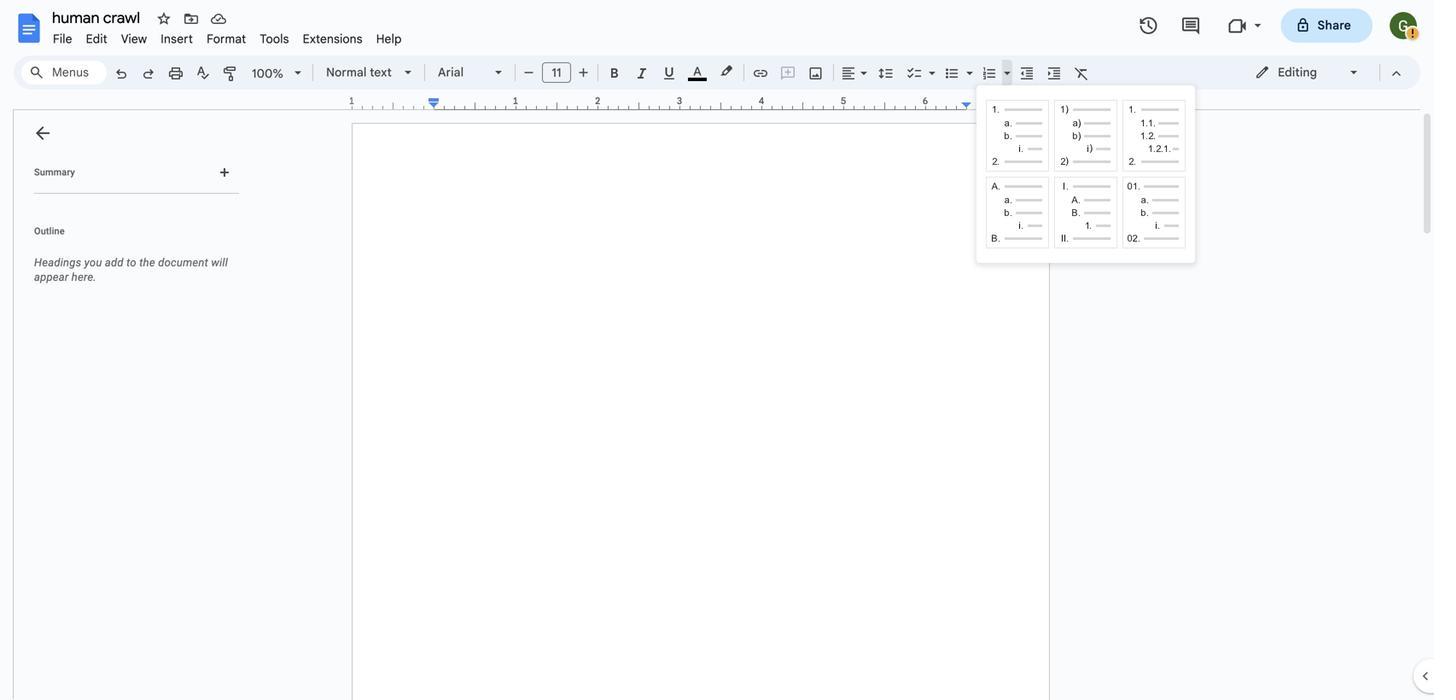 Task type: locate. For each thing, give the bounding box(es) containing it.
right margin image
[[962, 97, 1049, 109]]

help menu item
[[370, 29, 409, 49]]

share button
[[1281, 9, 1373, 43]]

menu bar containing file
[[46, 22, 409, 50]]

normal text
[[326, 65, 392, 80]]

application
[[0, 0, 1435, 700]]

row 1. column 3. decimal outline element
[[1123, 100, 1186, 172]]

mode and view toolbar
[[1243, 56, 1411, 90]]

row 1. column 2. decimal, latin lower, roman lower with parenthesis element
[[1055, 100, 1118, 172]]

summary heading
[[34, 166, 75, 179]]

menu bar
[[46, 22, 409, 50]]

arial option
[[438, 61, 485, 85]]

menu bar inside menu bar banner
[[46, 22, 409, 50]]

to
[[127, 256, 137, 269]]

row 1. column 1. decimal, latin lower, roman lower with period element
[[986, 100, 1050, 172]]

text
[[370, 65, 392, 80]]

will
[[211, 256, 228, 269]]

share
[[1318, 18, 1352, 33]]

outline
[[34, 226, 65, 237]]

insert
[[161, 32, 193, 47]]

document outline element
[[14, 110, 246, 700]]

arial
[[438, 65, 464, 80]]

here.
[[72, 271, 96, 284]]

extensions
[[303, 32, 363, 47]]

insert image image
[[807, 61, 826, 85]]

tools menu item
[[253, 29, 296, 49]]

file menu item
[[46, 29, 79, 49]]

extensions menu item
[[296, 29, 370, 49]]

row
[[984, 0, 1189, 622], [984, 97, 1189, 174]]

styles list. normal text selected. option
[[326, 61, 395, 85]]

editing
[[1278, 65, 1318, 80]]

outline heading
[[14, 225, 246, 249]]

help
[[376, 32, 402, 47]]

Zoom field
[[245, 61, 309, 86]]

highlight color image
[[717, 61, 736, 81]]

appear
[[34, 271, 69, 284]]

Font size field
[[542, 62, 578, 84]]

line & paragraph spacing image
[[877, 61, 896, 85]]

Menus field
[[21, 61, 107, 85]]

insert menu item
[[154, 29, 200, 49]]



Task type: describe. For each thing, give the bounding box(es) containing it.
Zoom text field
[[248, 61, 289, 85]]

Font size text field
[[543, 62, 570, 83]]

add
[[105, 256, 124, 269]]

view
[[121, 32, 147, 47]]

menu bar banner
[[0, 0, 1435, 700]]

row 2. column 2. roman upper, latin upper, decimal element
[[1055, 177, 1118, 249]]

summary
[[34, 167, 75, 178]]

format menu item
[[200, 29, 253, 49]]

2 row from the top
[[984, 97, 1189, 174]]

format
[[207, 32, 246, 47]]

main toolbar
[[106, 0, 1096, 446]]

left margin image
[[353, 97, 439, 109]]

row 2. column 3. decimal zero, latin lower, roman lower element
[[1123, 177, 1186, 249]]

1
[[349, 95, 355, 107]]

headings
[[34, 256, 81, 269]]

headings you add to the document will appear here.
[[34, 256, 228, 284]]

the
[[139, 256, 155, 269]]

text color image
[[688, 61, 707, 81]]

file
[[53, 32, 72, 47]]

you
[[84, 256, 102, 269]]

document
[[158, 256, 208, 269]]

Star checkbox
[[152, 7, 176, 31]]

Rename text field
[[46, 7, 150, 27]]

edit menu item
[[79, 29, 114, 49]]

application containing share
[[0, 0, 1435, 700]]

editing button
[[1243, 60, 1372, 85]]

tools
[[260, 32, 289, 47]]

edit
[[86, 32, 108, 47]]

view menu item
[[114, 29, 154, 49]]

normal
[[326, 65, 367, 80]]

1 row from the top
[[984, 0, 1189, 622]]



Task type: vqa. For each thing, say whether or not it's contained in the screenshot.
Line Icon
no



